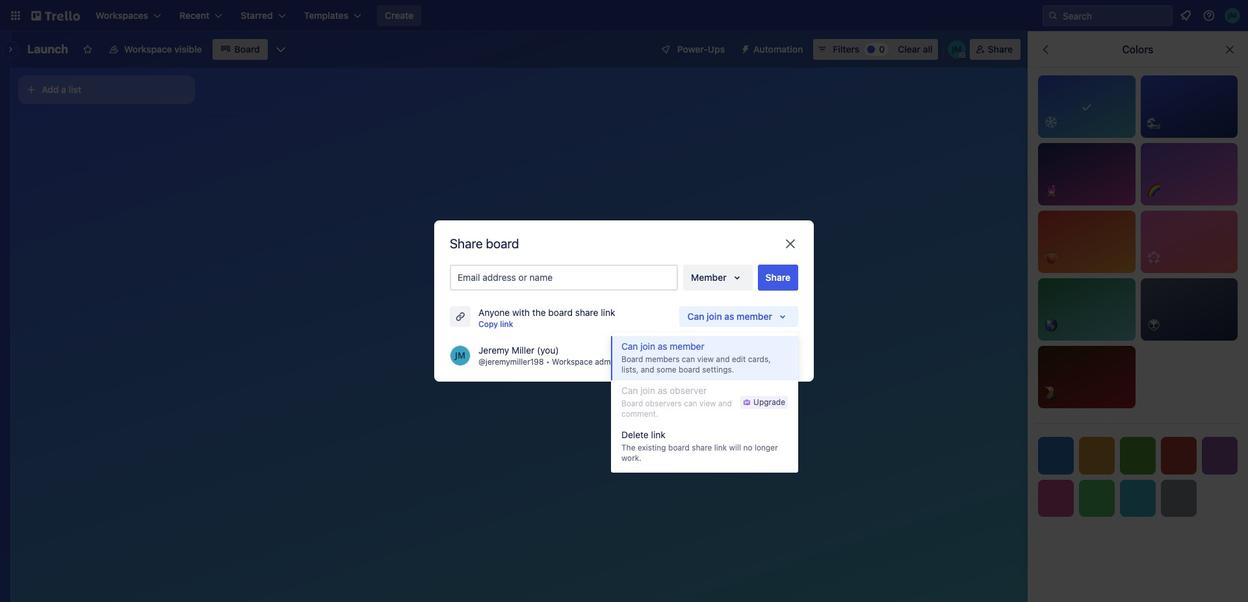 Task type: locate. For each thing, give the bounding box(es) containing it.
share button right jeremy miller (jeremymiller198) icon
[[970, 39, 1021, 60]]

and down settings.
[[719, 399, 732, 408]]

board inside can join as member board members can view and edit cards, lists, and some board settings.
[[679, 365, 700, 375]]

0 vertical spatial as
[[725, 311, 735, 322]]

can down observer
[[684, 399, 698, 408]]

share
[[575, 307, 599, 318], [692, 443, 712, 453]]

link
[[601, 307, 615, 318], [500, 319, 513, 329], [651, 429, 666, 440], [715, 443, 727, 453]]

0 horizontal spatial member
[[670, 341, 705, 352]]

1 horizontal spatial workspace
[[552, 357, 593, 367]]

2 vertical spatial and
[[719, 399, 732, 408]]

copy link button
[[479, 318, 513, 331]]

0 vertical spatial can
[[688, 311, 705, 322]]

1 horizontal spatial member
[[737, 311, 773, 322]]

as up members
[[658, 341, 668, 352]]

1 vertical spatial share
[[692, 443, 712, 453]]

🌊
[[1148, 116, 1161, 128]]

share button down close image
[[758, 265, 799, 291]]

0 horizontal spatial workspace
[[124, 44, 172, 55]]

workspace right "•"
[[552, 357, 593, 367]]

view down observer
[[700, 399, 716, 408]]

workspace visible button
[[101, 39, 210, 60]]

as for can join as observer
[[658, 385, 668, 396]]

1 horizontal spatial share
[[766, 272, 791, 283]]

Email address or name text field
[[458, 269, 676, 287]]

member inside can join as member board members can view and edit cards, lists, and some board settings.
[[670, 341, 705, 352]]

0 vertical spatial jeremy miller (jeremymiller198) image
[[1225, 8, 1241, 23]]

admin
[[595, 357, 618, 367]]

can inside can join as member board members can view and edit cards, lists, and some board settings.
[[622, 341, 638, 352]]

as inside can join as member board members can view and edit cards, lists, and some board settings.
[[658, 341, 668, 352]]

0 vertical spatial workspace
[[124, 44, 172, 55]]

member for can join as member
[[737, 311, 773, 322]]

will
[[729, 443, 741, 453]]

as
[[725, 311, 735, 322], [658, 341, 668, 352], [658, 385, 668, 396]]

share board
[[450, 236, 519, 251]]

1 vertical spatial member
[[670, 341, 705, 352]]

share button
[[970, 39, 1021, 60], [758, 265, 799, 291]]

visible
[[174, 44, 202, 55]]

join up members
[[641, 341, 656, 352]]

can
[[688, 311, 705, 322], [622, 341, 638, 352], [622, 385, 638, 396]]

share down email address or name text box
[[575, 307, 599, 318]]

1 horizontal spatial share button
[[970, 39, 1021, 60]]

switch to… image
[[9, 9, 22, 22]]

anyone with the board share link copy link
[[479, 307, 615, 329]]

1 vertical spatial view
[[700, 399, 716, 408]]

Board name text field
[[21, 39, 75, 60]]

board left customize views icon at the top left of page
[[235, 44, 260, 55]]

board
[[486, 236, 519, 251], [549, 307, 573, 318], [679, 365, 700, 375], [669, 443, 690, 453]]

1 vertical spatial can
[[684, 399, 698, 408]]

link up admin
[[601, 307, 615, 318]]

workspace inside jeremy miller (you) @jeremymiller198 • workspace admin
[[552, 357, 593, 367]]

0 vertical spatial view
[[697, 354, 714, 364]]

1 vertical spatial share
[[450, 236, 483, 251]]

and right lists,
[[641, 365, 655, 375]]

join down member popup button
[[707, 311, 722, 322]]

0 vertical spatial join
[[707, 311, 722, 322]]

automation
[[754, 44, 803, 55]]

share
[[988, 44, 1013, 55], [450, 236, 483, 251], [766, 272, 791, 283]]

•
[[546, 357, 550, 367]]

jeremy miller (jeremymiller198) image right open information menu image
[[1225, 8, 1241, 23]]

1 horizontal spatial jeremy miller (jeremymiller198) image
[[1225, 8, 1241, 23]]

0 vertical spatial board
[[235, 44, 260, 55]]

group
[[611, 332, 799, 473]]

2 vertical spatial can
[[622, 385, 638, 396]]

can inside can join as observer board observers can view and comment.
[[622, 385, 638, 396]]

0 vertical spatial share button
[[970, 39, 1021, 60]]

view up settings.
[[697, 354, 714, 364]]

create
[[385, 10, 414, 21]]

member up members
[[670, 341, 705, 352]]

0 vertical spatial share
[[575, 307, 599, 318]]

and inside can join as observer board observers can view and comment.
[[719, 399, 732, 408]]

2 vertical spatial join
[[641, 385, 656, 396]]

join
[[707, 311, 722, 322], [641, 341, 656, 352], [641, 385, 656, 396]]

can for can join as observer board observers can view and comment.
[[622, 385, 638, 396]]

0 vertical spatial member
[[737, 311, 773, 322]]

can right members
[[682, 354, 695, 364]]

and for member
[[716, 354, 730, 364]]

2 vertical spatial share
[[766, 272, 791, 283]]

workspace
[[124, 44, 172, 55], [552, 357, 593, 367]]

1 vertical spatial jeremy miller (jeremymiller198) image
[[450, 345, 471, 366]]

filters
[[833, 44, 860, 55]]

join for can join as member
[[707, 311, 722, 322]]

1 vertical spatial join
[[641, 341, 656, 352]]

power-ups button
[[652, 39, 733, 60]]

0
[[879, 44, 885, 55]]

1 vertical spatial as
[[658, 341, 668, 352]]

1 vertical spatial share button
[[758, 265, 799, 291]]

join up observers
[[641, 385, 656, 396]]

colors
[[1123, 44, 1154, 55]]

jeremy miller (you) @jeremymiller198 • workspace admin
[[479, 345, 618, 367]]

add a list
[[42, 84, 81, 95]]

1 horizontal spatial share
[[692, 443, 712, 453]]

delete
[[622, 429, 649, 440]]

1 vertical spatial can
[[622, 341, 638, 352]]

share left will
[[692, 443, 712, 453]]

board for can join as member
[[622, 354, 643, 364]]

board inside can join as member board members can view and edit cards, lists, and some board settings.
[[622, 354, 643, 364]]

can join as observer board observers can view and comment.
[[622, 385, 732, 419]]

as down member popup button
[[725, 311, 735, 322]]

member
[[737, 311, 773, 322], [670, 341, 705, 352]]

the
[[622, 443, 636, 453]]

upgrade
[[754, 397, 786, 407]]

1 vertical spatial board
[[622, 354, 643, 364]]

🍑
[[1045, 252, 1058, 263]]

can up lists,
[[622, 341, 638, 352]]

share inside anyone with the board share link copy link
[[575, 307, 599, 318]]

list
[[69, 84, 81, 95]]

0 horizontal spatial share
[[575, 307, 599, 318]]

jeremy miller (jeremymiller198) image
[[948, 40, 966, 59]]

2 vertical spatial as
[[658, 385, 668, 396]]

can for can join as member
[[688, 311, 705, 322]]

lists,
[[622, 365, 639, 375]]

can
[[682, 354, 695, 364], [684, 399, 698, 408]]

❄️
[[1045, 116, 1058, 128]]

member inside popup button
[[737, 311, 773, 322]]

can inside can join as observer board observers can view and comment.
[[684, 399, 698, 408]]

link up existing
[[651, 429, 666, 440]]

upgrade button
[[741, 396, 788, 409]]

can inside popup button
[[688, 311, 705, 322]]

can down lists,
[[622, 385, 638, 396]]

edit
[[732, 354, 746, 364]]

join inside can join as observer board observers can view and comment.
[[641, 385, 656, 396]]

comment.
[[622, 409, 658, 419]]

and
[[716, 354, 730, 364], [641, 365, 655, 375], [719, 399, 732, 408]]

clear all button
[[893, 39, 938, 60]]

add a list button
[[18, 75, 195, 104]]

search image
[[1048, 10, 1059, 21]]

jeremy miller (jeremymiller198) image left jeremy
[[450, 345, 471, 366]]

0 vertical spatial share
[[988, 44, 1013, 55]]

can for member
[[682, 354, 695, 364]]

star or unstar board image
[[83, 44, 93, 55]]

board up lists,
[[622, 354, 643, 364]]

🌸
[[1148, 252, 1161, 263]]

join inside can join as member board members can view and edit cards, lists, and some board settings.
[[641, 341, 656, 352]]

2 vertical spatial board
[[622, 399, 643, 408]]

can inside can join as member board members can view and edit cards, lists, and some board settings.
[[682, 354, 695, 364]]

join inside can join as member popup button
[[707, 311, 722, 322]]

0 vertical spatial and
[[716, 354, 730, 364]]

as inside popup button
[[725, 311, 735, 322]]

and for observer
[[719, 399, 732, 408]]

can down member
[[688, 311, 705, 322]]

the
[[532, 307, 546, 318]]

board
[[235, 44, 260, 55], [622, 354, 643, 364], [622, 399, 643, 408]]

jeremy miller (jeremymiller198) image
[[1225, 8, 1241, 23], [450, 345, 471, 366]]

view
[[697, 354, 714, 364], [700, 399, 716, 408]]

board up comment.
[[622, 399, 643, 408]]

and up settings.
[[716, 354, 730, 364]]

view inside can join as observer board observers can view and comment.
[[700, 399, 716, 408]]

0 horizontal spatial share button
[[758, 265, 799, 291]]

view inside can join as member board members can view and edit cards, lists, and some board settings.
[[697, 354, 714, 364]]

board link
[[212, 39, 268, 60]]

👽
[[1148, 319, 1161, 331]]

0 vertical spatial can
[[682, 354, 695, 364]]

workspace left the visible
[[124, 44, 172, 55]]

member up cards,
[[737, 311, 773, 322]]

as inside can join as observer board observers can view and comment.
[[658, 385, 668, 396]]

1 vertical spatial workspace
[[552, 357, 593, 367]]

clear all
[[898, 44, 933, 55]]

view for observer
[[700, 399, 716, 408]]

power-
[[678, 44, 708, 55]]

board inside can join as observer board observers can view and comment.
[[622, 399, 643, 408]]

as up observers
[[658, 385, 668, 396]]



Task type: vqa. For each thing, say whether or not it's contained in the screenshot.
first Starred Icon from the bottom of the page
no



Task type: describe. For each thing, give the bounding box(es) containing it.
a
[[61, 84, 66, 95]]

observer
[[670, 385, 707, 396]]

launch
[[27, 42, 68, 56]]

observers
[[646, 399, 682, 408]]

longer
[[755, 443, 778, 453]]

open information menu image
[[1203, 9, 1216, 22]]

0 horizontal spatial jeremy miller (jeremymiller198) image
[[450, 345, 471, 366]]

create button
[[377, 5, 422, 26]]

workspace visible
[[124, 44, 202, 55]]

delete link the existing board share link will no longer work.
[[622, 429, 778, 463]]

ups
[[708, 44, 725, 55]]

2 horizontal spatial share
[[988, 44, 1013, 55]]

can for observer
[[684, 399, 698, 408]]

🌈
[[1148, 184, 1161, 196]]

member
[[691, 272, 727, 283]]

some
[[657, 365, 677, 375]]

cards,
[[748, 354, 771, 364]]

back to home image
[[31, 5, 80, 26]]

can for can join as member board members can view and edit cards, lists, and some board settings.
[[622, 341, 638, 352]]

(you)
[[537, 345, 559, 356]]

existing
[[638, 443, 666, 453]]

share inside delete link the existing board share link will no longer work.
[[692, 443, 712, 453]]

0 horizontal spatial share
[[450, 236, 483, 251]]

link left will
[[715, 443, 727, 453]]

all
[[923, 44, 933, 55]]

automation button
[[736, 39, 811, 60]]

anyone
[[479, 307, 510, 318]]

Search field
[[1059, 6, 1173, 25]]

1 vertical spatial and
[[641, 365, 655, 375]]

no
[[744, 443, 753, 453]]

power-ups
[[678, 44, 725, 55]]

board inside delete link the existing board share link will no longer work.
[[669, 443, 690, 453]]

can join as member board members can view and edit cards, lists, and some board settings.
[[622, 341, 771, 375]]

can join as member
[[688, 311, 773, 322]]

group containing can join as member
[[611, 332, 799, 473]]

settings.
[[703, 365, 734, 375]]

sm image
[[736, 39, 754, 57]]

@jeremymiller198
[[479, 357, 544, 367]]

join for can join as member board members can view and edit cards, lists, and some board settings.
[[641, 341, 656, 352]]

can join as member button
[[680, 306, 799, 327]]

close image
[[783, 236, 799, 252]]

jeremy
[[479, 345, 509, 356]]

board for can join as observer
[[622, 399, 643, 408]]

member button
[[683, 265, 753, 291]]

0 notifications image
[[1178, 8, 1194, 23]]

workspace inside button
[[124, 44, 172, 55]]

member for can join as member board members can view and edit cards, lists, and some board settings.
[[670, 341, 705, 352]]

clear
[[898, 44, 921, 55]]

primary element
[[0, 0, 1249, 31]]

miller
[[512, 345, 535, 356]]

🌋
[[1045, 387, 1058, 399]]

view for member
[[697, 354, 714, 364]]

as for can join as member
[[658, 341, 668, 352]]

work.
[[622, 453, 642, 463]]

members
[[646, 354, 680, 364]]

join for can join as observer board observers can view and comment.
[[641, 385, 656, 396]]

add
[[42, 84, 59, 95]]

🔮
[[1045, 184, 1058, 196]]

board inside anyone with the board share link copy link
[[549, 307, 573, 318]]

with
[[512, 307, 530, 318]]

🌎
[[1045, 319, 1058, 331]]

customize views image
[[274, 43, 287, 56]]

link down anyone
[[500, 319, 513, 329]]

copy
[[479, 319, 498, 329]]



